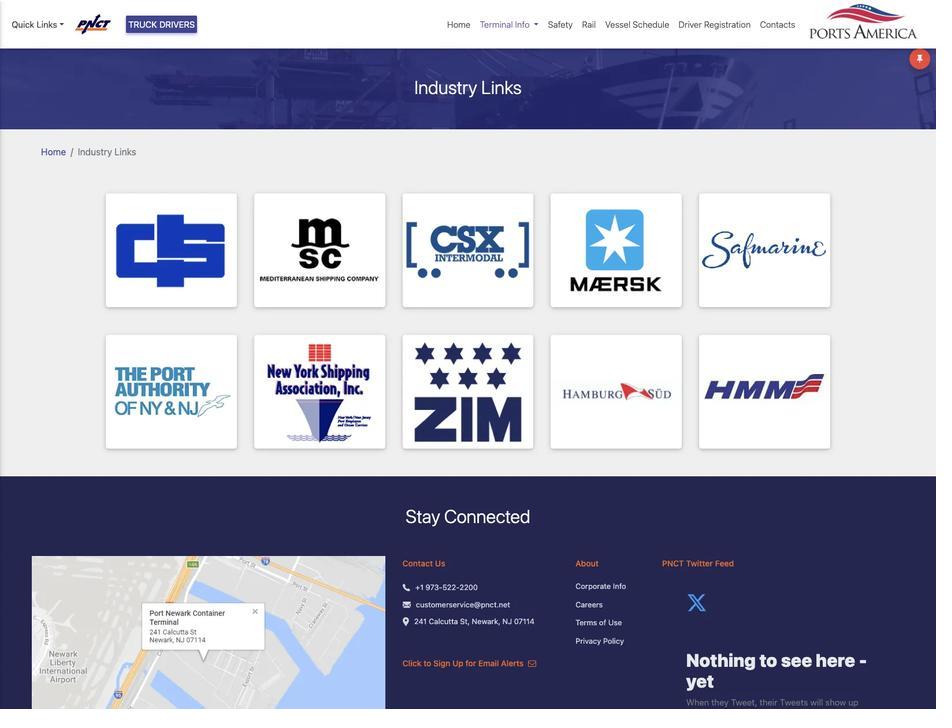 Task type: vqa. For each thing, say whether or not it's contained in the screenshot.
the bottommost Home link
yes



Task type: locate. For each thing, give the bounding box(es) containing it.
0 vertical spatial home link
[[443, 13, 475, 36]]

driver
[[679, 19, 702, 29]]

corporate info link
[[576, 581, 645, 593]]

policy
[[603, 637, 624, 646]]

+1
[[415, 583, 423, 592]]

click to sign up for email alerts link
[[403, 659, 536, 669]]

1 vertical spatial industry
[[78, 147, 112, 157]]

email
[[478, 659, 499, 669]]

info inside corporate info link
[[613, 582, 626, 591]]

0 vertical spatial industry links
[[414, 76, 522, 98]]

corporate info
[[576, 582, 626, 591]]

info up careers link
[[613, 582, 626, 591]]

info right "terminal"
[[515, 19, 530, 29]]

1 vertical spatial industry links
[[78, 147, 136, 157]]

2 vertical spatial links
[[114, 147, 136, 157]]

truck drivers
[[128, 19, 195, 29]]

pnct
[[662, 559, 684, 569]]

privacy
[[576, 637, 601, 646]]

home
[[447, 19, 471, 29], [41, 147, 66, 157]]

0 horizontal spatial home
[[41, 147, 66, 157]]

truck drivers link
[[126, 16, 197, 33]]

1 vertical spatial home
[[41, 147, 66, 157]]

0 horizontal spatial industry links
[[78, 147, 136, 157]]

vessel schedule link
[[600, 13, 674, 36]]

0 horizontal spatial industry
[[78, 147, 112, 157]]

contacts
[[760, 19, 795, 29]]

envelope o image
[[528, 660, 536, 668]]

stay
[[406, 505, 440, 527]]

1 horizontal spatial info
[[613, 582, 626, 591]]

corporate
[[576, 582, 611, 591]]

terms
[[576, 618, 597, 628]]

0 vertical spatial home
[[447, 19, 471, 29]]

1 horizontal spatial home
[[447, 19, 471, 29]]

info inside terminal info link
[[515, 19, 530, 29]]

click
[[403, 659, 421, 669]]

connected
[[444, 505, 530, 527]]

careers link
[[576, 600, 645, 611]]

contacts link
[[755, 13, 800, 36]]

feed
[[715, 559, 734, 569]]

0 vertical spatial info
[[515, 19, 530, 29]]

info
[[515, 19, 530, 29], [613, 582, 626, 591]]

1 horizontal spatial industry links
[[414, 76, 522, 98]]

0 vertical spatial links
[[37, 19, 57, 29]]

07114
[[514, 617, 534, 626]]

links
[[37, 19, 57, 29], [481, 76, 522, 98], [114, 147, 136, 157]]

973-
[[426, 583, 442, 592]]

home link
[[443, 13, 475, 36], [41, 147, 66, 157]]

rail link
[[577, 13, 600, 36]]

0 horizontal spatial links
[[37, 19, 57, 29]]

vessel
[[605, 19, 630, 29]]

0 horizontal spatial home link
[[41, 147, 66, 157]]

quick links
[[12, 19, 57, 29]]

1 vertical spatial info
[[613, 582, 626, 591]]

industry
[[414, 76, 477, 98], [78, 147, 112, 157]]

industry links
[[414, 76, 522, 98], [78, 147, 136, 157]]

241
[[414, 617, 427, 626]]

2200
[[459, 583, 478, 592]]

registration
[[704, 19, 751, 29]]

1 horizontal spatial home link
[[443, 13, 475, 36]]

privacy policy link
[[576, 636, 645, 647]]

contact
[[403, 559, 433, 569]]

1 vertical spatial home link
[[41, 147, 66, 157]]

1 vertical spatial links
[[481, 76, 522, 98]]

0 vertical spatial industry
[[414, 76, 477, 98]]

about
[[576, 559, 599, 569]]

1 horizontal spatial links
[[114, 147, 136, 157]]

522-
[[442, 583, 459, 592]]

241 calcutta st, newark, nj 07114 link
[[414, 617, 534, 628]]

safety link
[[543, 13, 577, 36]]

terms of use
[[576, 618, 622, 628]]

terminal info
[[480, 19, 530, 29]]

up
[[452, 659, 463, 669]]

customerservice@pnct.net link
[[416, 600, 510, 611]]

+1 973-522-2200 link
[[415, 582, 478, 594]]

0 horizontal spatial info
[[515, 19, 530, 29]]



Task type: describe. For each thing, give the bounding box(es) containing it.
1 horizontal spatial industry
[[414, 76, 477, 98]]

newark,
[[472, 617, 500, 626]]

terminal
[[480, 19, 513, 29]]

click to sign up for email alerts
[[403, 659, 526, 669]]

pnct twitter feed
[[662, 559, 734, 569]]

contact us
[[403, 559, 445, 569]]

us
[[435, 559, 445, 569]]

to
[[424, 659, 431, 669]]

st,
[[460, 617, 470, 626]]

2 horizontal spatial links
[[481, 76, 522, 98]]

241 calcutta st, newark, nj 07114
[[414, 617, 534, 626]]

links inside quick links link
[[37, 19, 57, 29]]

driver registration
[[679, 19, 751, 29]]

use
[[608, 618, 622, 628]]

info for corporate info
[[613, 582, 626, 591]]

safety
[[548, 19, 573, 29]]

vessel schedule
[[605, 19, 669, 29]]

customerservice@pnct.net
[[416, 600, 510, 609]]

rail
[[582, 19, 596, 29]]

info for terminal info
[[515, 19, 530, 29]]

quick
[[12, 19, 34, 29]]

of
[[599, 618, 606, 628]]

sign
[[433, 659, 450, 669]]

twitter
[[686, 559, 713, 569]]

for
[[465, 659, 476, 669]]

driver registration link
[[674, 13, 755, 36]]

schedule
[[633, 19, 669, 29]]

truck
[[128, 19, 157, 29]]

careers
[[576, 600, 603, 609]]

terminal info link
[[475, 13, 543, 36]]

terms of use link
[[576, 618, 645, 629]]

nj
[[502, 617, 512, 626]]

alerts
[[501, 659, 524, 669]]

privacy policy
[[576, 637, 624, 646]]

quick links link
[[12, 18, 64, 31]]

drivers
[[159, 19, 195, 29]]

stay connected
[[406, 505, 530, 527]]

+1 973-522-2200
[[415, 583, 478, 592]]

calcutta
[[429, 617, 458, 626]]



